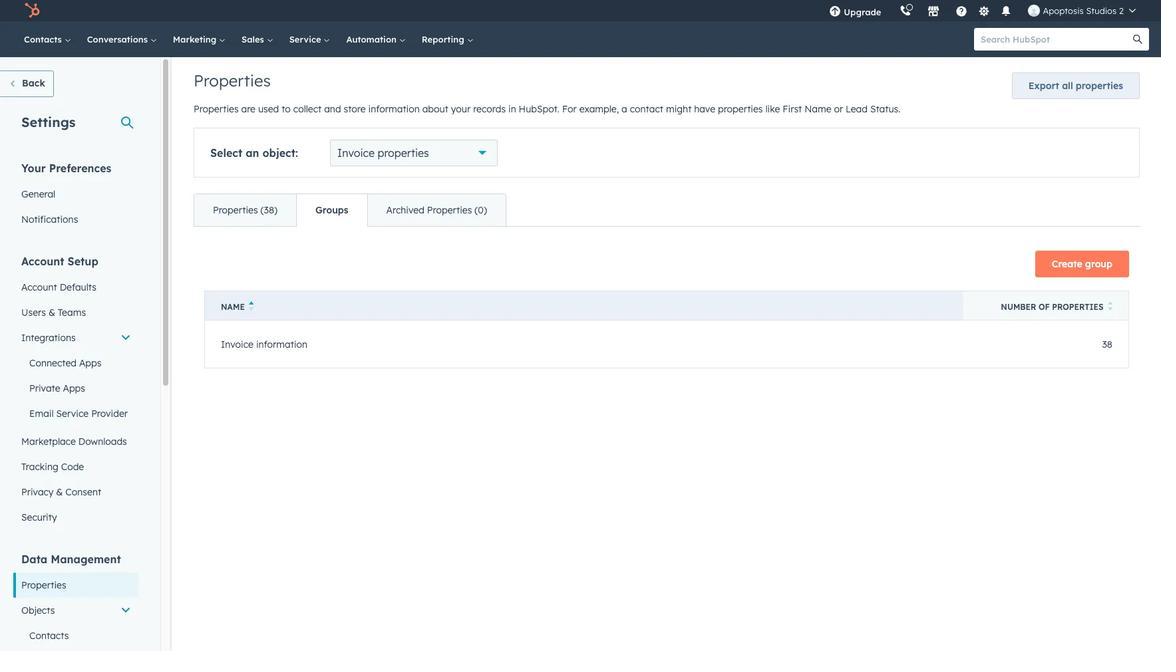 Task type: vqa. For each thing, say whether or not it's contained in the screenshot.
menu
yes



Task type: locate. For each thing, give the bounding box(es) containing it.
calling icon image
[[900, 5, 912, 17]]

name left or
[[805, 103, 832, 115]]

contact
[[630, 103, 664, 115]]

invoice down store
[[338, 146, 375, 160]]

0 horizontal spatial information
[[256, 338, 308, 350]]

invoice properties
[[338, 146, 429, 160]]

and
[[324, 103, 341, 115]]

2 account from the top
[[21, 282, 57, 294]]

users & teams link
[[13, 300, 139, 325]]

tracking code link
[[13, 455, 139, 480]]

status.
[[871, 103, 901, 115]]

create
[[1052, 258, 1083, 270]]

properties left press to sort. 'element'
[[1053, 302, 1104, 312]]

1 vertical spatial invoice
[[221, 338, 254, 350]]

of
[[1039, 302, 1050, 312]]

apps for connected apps
[[79, 357, 101, 369]]

account setup element
[[13, 254, 139, 531]]

1 vertical spatial information
[[256, 338, 308, 350]]

connected apps
[[29, 357, 101, 369]]

contacts down hubspot link
[[24, 34, 64, 45]]

1 vertical spatial apps
[[63, 383, 85, 395]]

0 horizontal spatial name
[[221, 302, 245, 312]]

contacts down objects
[[29, 630, 69, 642]]

select
[[210, 146, 242, 160]]

teams
[[58, 307, 86, 319]]

data management element
[[13, 552, 139, 652]]

properties link
[[13, 573, 139, 598]]

archived
[[386, 204, 425, 216]]

0 vertical spatial invoice
[[338, 146, 375, 160]]

1 horizontal spatial invoice
[[338, 146, 375, 160]]

collect
[[293, 103, 322, 115]]

objects
[[21, 605, 55, 617]]

0 vertical spatial contacts link
[[16, 21, 79, 57]]

menu
[[820, 0, 1146, 21]]

integrations
[[21, 332, 76, 344]]

sales
[[242, 34, 267, 45]]

0 vertical spatial information
[[368, 103, 420, 115]]

connected
[[29, 357, 77, 369]]

tracking
[[21, 461, 58, 473]]

object:
[[263, 146, 298, 160]]

calling icon button
[[895, 2, 918, 19]]

number of properties button
[[963, 291, 1129, 321]]

data management
[[21, 553, 121, 566]]

0 horizontal spatial service
[[56, 408, 89, 420]]

account defaults
[[21, 282, 96, 294]]

properties left (38)
[[213, 204, 258, 216]]

apps
[[79, 357, 101, 369], [63, 383, 85, 395]]

account
[[21, 255, 64, 268], [21, 282, 57, 294]]

marketplace downloads link
[[13, 429, 139, 455]]

apps inside "link"
[[63, 383, 85, 395]]

apps up private apps "link"
[[79, 357, 101, 369]]

invoice inside popup button
[[338, 146, 375, 160]]

service
[[289, 34, 324, 45], [56, 408, 89, 420]]

service right sales link
[[289, 34, 324, 45]]

& right privacy
[[56, 487, 63, 499]]

& for users
[[49, 307, 55, 319]]

privacy & consent
[[21, 487, 101, 499]]

1 horizontal spatial service
[[289, 34, 324, 45]]

notifications
[[21, 214, 78, 226]]

to
[[282, 103, 291, 115]]

settings image
[[978, 6, 990, 18]]

invoice down ascending sort. press to sort descending. element
[[221, 338, 254, 350]]

archived properties (0)
[[386, 204, 487, 216]]

account up account defaults
[[21, 255, 64, 268]]

groups link
[[296, 194, 367, 226]]

properties left "are"
[[194, 103, 239, 115]]

properties
[[1076, 80, 1124, 92], [718, 103, 763, 115], [378, 146, 429, 160], [1053, 302, 1104, 312]]

connected apps link
[[13, 351, 139, 376]]

contacts link
[[16, 21, 79, 57], [13, 624, 139, 649]]

used
[[258, 103, 279, 115]]

back
[[22, 77, 45, 89]]

38
[[1103, 338, 1113, 350]]

email
[[29, 408, 54, 420]]

service inside account setup element
[[56, 408, 89, 420]]

tab panel
[[194, 226, 1140, 390]]

export all properties button
[[1012, 73, 1140, 99]]

security
[[21, 512, 57, 524]]

apps up email service provider link
[[63, 383, 85, 395]]

1 vertical spatial name
[[221, 302, 245, 312]]

properties
[[194, 71, 271, 91], [194, 103, 239, 115], [213, 204, 258, 216], [427, 204, 472, 216], [21, 580, 66, 592]]

example,
[[580, 103, 619, 115]]

(38)
[[261, 204, 278, 216]]

for
[[562, 103, 577, 115]]

security link
[[13, 505, 139, 531]]

contacts inside data management element
[[29, 630, 69, 642]]

name
[[805, 103, 832, 115], [221, 302, 245, 312]]

service down private apps "link"
[[56, 408, 89, 420]]

private apps
[[29, 383, 85, 395]]

0 vertical spatial &
[[49, 307, 55, 319]]

properties are used to collect and store information about your records in hubspot. for example, a contact might have properties like first name or lead status.
[[194, 103, 901, 115]]

contacts link down hubspot link
[[16, 21, 79, 57]]

lead
[[846, 103, 868, 115]]

0 vertical spatial service
[[289, 34, 324, 45]]

0 vertical spatial account
[[21, 255, 64, 268]]

information
[[368, 103, 420, 115], [256, 338, 308, 350]]

are
[[241, 103, 256, 115]]

1 vertical spatial account
[[21, 282, 57, 294]]

properties up objects
[[21, 580, 66, 592]]

0 horizontal spatial &
[[49, 307, 55, 319]]

general link
[[13, 182, 139, 207]]

help button
[[951, 0, 973, 21]]

name left ascending sort. press to sort descending. element
[[221, 302, 245, 312]]

invoice information
[[221, 338, 308, 350]]

automation
[[346, 34, 399, 45]]

1 horizontal spatial information
[[368, 103, 420, 115]]

select an object:
[[210, 146, 298, 160]]

1 vertical spatial &
[[56, 487, 63, 499]]

& right users
[[49, 307, 55, 319]]

marketing
[[173, 34, 219, 45]]

properties down about
[[378, 146, 429, 160]]

0 vertical spatial name
[[805, 103, 832, 115]]

name inside button
[[221, 302, 245, 312]]

account up users
[[21, 282, 57, 294]]

1 vertical spatial service
[[56, 408, 89, 420]]

provider
[[91, 408, 128, 420]]

email service provider
[[29, 408, 128, 420]]

2
[[1120, 5, 1124, 16]]

invoice inside "tab panel"
[[221, 338, 254, 350]]

consent
[[65, 487, 101, 499]]

tab list
[[194, 194, 507, 227]]

automation link
[[338, 21, 414, 57]]

setup
[[68, 255, 98, 268]]

1 horizontal spatial &
[[56, 487, 63, 499]]

0 horizontal spatial invoice
[[221, 338, 254, 350]]

invoice
[[338, 146, 375, 160], [221, 338, 254, 350]]

reporting link
[[414, 21, 482, 57]]

records
[[473, 103, 506, 115]]

menu containing apoptosis studios 2
[[820, 0, 1146, 21]]

marketplaces image
[[928, 6, 940, 18]]

1 account from the top
[[21, 255, 64, 268]]

0 vertical spatial apps
[[79, 357, 101, 369]]

1 vertical spatial contacts
[[29, 630, 69, 642]]

users & teams
[[21, 307, 86, 319]]

&
[[49, 307, 55, 319], [56, 487, 63, 499]]

upgrade image
[[830, 6, 842, 18]]

privacy
[[21, 487, 54, 499]]

have
[[694, 103, 716, 115]]

privacy & consent link
[[13, 480, 139, 505]]

contacts link down objects
[[13, 624, 139, 649]]

marketplace downloads
[[21, 436, 127, 448]]

export all properties
[[1029, 80, 1124, 92]]

first
[[783, 103, 802, 115]]



Task type: describe. For each thing, give the bounding box(es) containing it.
hubspot link
[[16, 3, 50, 19]]

properties up "are"
[[194, 71, 271, 91]]

press to sort. element
[[1108, 302, 1113, 313]]

properties (38) link
[[194, 194, 296, 226]]

groups
[[316, 204, 349, 216]]

a
[[622, 103, 628, 115]]

invoice properties button
[[330, 140, 498, 166]]

1 vertical spatial contacts link
[[13, 624, 139, 649]]

an
[[246, 146, 259, 160]]

apps for private apps
[[63, 383, 85, 395]]

ascending sort. press to sort descending. element
[[249, 302, 254, 313]]

search button
[[1127, 28, 1150, 51]]

apoptosis studios 2
[[1043, 5, 1124, 16]]

properties (38)
[[213, 204, 278, 216]]

reporting
[[422, 34, 467, 45]]

in
[[509, 103, 516, 115]]

all
[[1062, 80, 1073, 92]]

notifications button
[[995, 0, 1018, 21]]

sales link
[[234, 21, 281, 57]]

private
[[29, 383, 60, 395]]

properties right all
[[1076, 80, 1124, 92]]

properties left like
[[718, 103, 763, 115]]

account for account setup
[[21, 255, 64, 268]]

1 horizontal spatial name
[[805, 103, 832, 115]]

group
[[1086, 258, 1113, 270]]

properties inside data management element
[[21, 580, 66, 592]]

data
[[21, 553, 47, 566]]

apoptosis
[[1043, 5, 1084, 16]]

hubspot image
[[24, 3, 40, 19]]

service link
[[281, 21, 338, 57]]

export
[[1029, 80, 1060, 92]]

number of properties
[[1001, 302, 1104, 312]]

tara schultz image
[[1029, 5, 1041, 17]]

Search HubSpot search field
[[974, 28, 1138, 51]]

press to sort. image
[[1108, 302, 1113, 311]]

objects button
[[13, 598, 139, 624]]

studios
[[1087, 5, 1117, 16]]

private apps link
[[13, 376, 139, 401]]

tab list containing properties (38)
[[194, 194, 507, 227]]

apoptosis studios 2 button
[[1021, 0, 1144, 21]]

code
[[61, 461, 84, 473]]

marketplace
[[21, 436, 76, 448]]

settings link
[[976, 4, 993, 18]]

settings
[[21, 114, 76, 130]]

hubspot.
[[519, 103, 560, 115]]

your
[[451, 103, 471, 115]]

your preferences element
[[13, 161, 139, 232]]

downloads
[[78, 436, 127, 448]]

about
[[422, 103, 449, 115]]

account defaults link
[[13, 275, 139, 300]]

your preferences
[[21, 162, 111, 175]]

conversations link
[[79, 21, 165, 57]]

email service provider link
[[13, 401, 139, 427]]

back link
[[0, 71, 54, 97]]

defaults
[[60, 282, 96, 294]]

help image
[[956, 6, 968, 18]]

account for account defaults
[[21, 282, 57, 294]]

marketplaces button
[[920, 0, 948, 21]]

invoice for invoice properties
[[338, 146, 375, 160]]

management
[[51, 553, 121, 566]]

store
[[344, 103, 366, 115]]

your
[[21, 162, 46, 175]]

ascending sort. press to sort descending. image
[[249, 302, 254, 311]]

archived properties (0) link
[[367, 194, 506, 226]]

tab panel containing create group
[[194, 226, 1140, 390]]

tracking code
[[21, 461, 84, 473]]

like
[[766, 103, 780, 115]]

general
[[21, 188, 55, 200]]

number
[[1001, 302, 1037, 312]]

might
[[666, 103, 692, 115]]

properties inside popup button
[[378, 146, 429, 160]]

conversations
[[87, 34, 150, 45]]

account setup
[[21, 255, 98, 268]]

upgrade
[[844, 7, 882, 17]]

marketing link
[[165, 21, 234, 57]]

properties left (0)
[[427, 204, 472, 216]]

invoice for invoice information
[[221, 338, 254, 350]]

create group
[[1052, 258, 1113, 270]]

name button
[[205, 291, 963, 321]]

0 vertical spatial contacts
[[24, 34, 64, 45]]

users
[[21, 307, 46, 319]]

& for privacy
[[56, 487, 63, 499]]

notifications image
[[1001, 6, 1013, 18]]

or
[[834, 103, 843, 115]]

integrations button
[[13, 325, 139, 351]]

search image
[[1134, 35, 1143, 44]]



